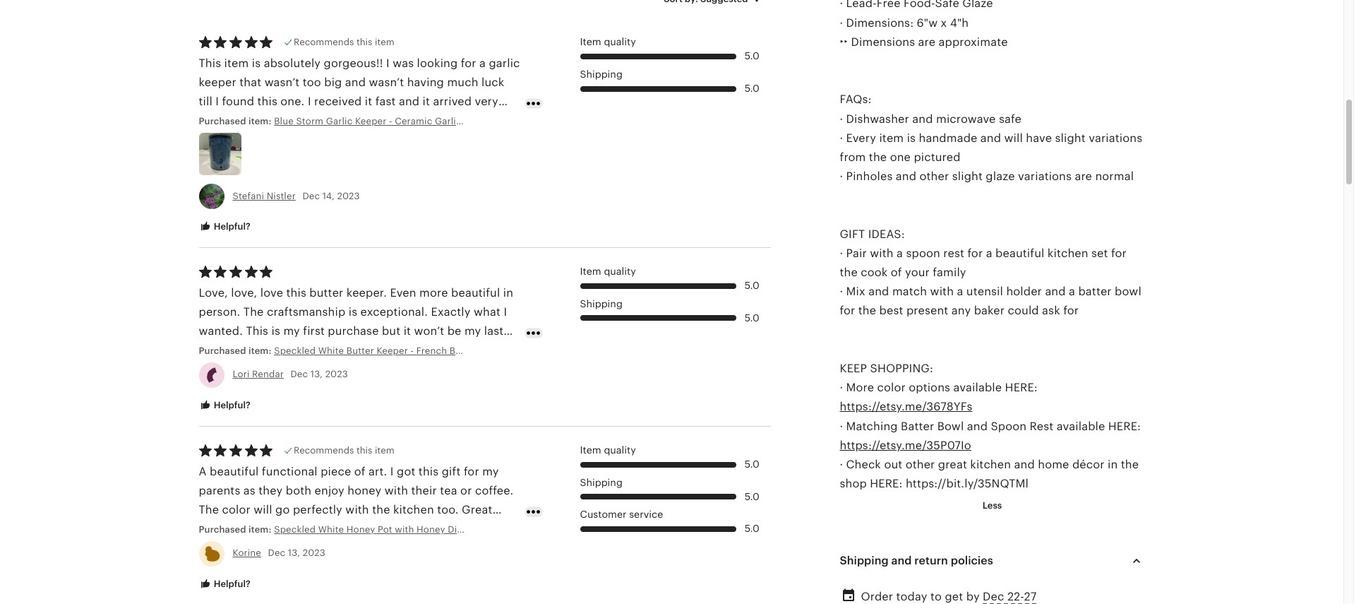 Task type: locate. For each thing, give the bounding box(es) containing it.
beautiful inside this item is absolutely gorgeous!!  i was looking for a garlic keeper that wasn't too big and wasn't having much luck till i found this one. i received it fast and it arrived very well packaged. it's even more beautiful in person than the picture. the keeper will hold about 2-3 garlic heads depending on the size of them. highly recommend!!
[[364, 115, 413, 127]]

and inside 'dropdown button'
[[892, 555, 912, 567]]

purchased up again!
[[199, 524, 246, 535]]

1 5.0 from the top
[[745, 50, 760, 62]]

variations up normal
[[1089, 132, 1143, 144]]

2 horizontal spatial kitchen
[[1048, 247, 1089, 259]]

having
[[407, 76, 444, 88]]

is up that
[[252, 57, 261, 69]]

1 vertical spatial purchased
[[199, 346, 246, 356]]

will down safe
[[1005, 132, 1024, 144]]

and inside ∙ every item is handmade and will have slight variations from the one pictured
[[981, 132, 1002, 144]]

available
[[954, 382, 1003, 394], [1057, 420, 1106, 432]]

purchased item: up "korine" on the bottom left of the page
[[199, 524, 274, 535]]

color down keep shopping:
[[878, 382, 906, 394]]

kitchen left set in the top right of the page
[[1048, 247, 1089, 259]]

∙ matching batter bowl and spoon rest available here:
[[840, 420, 1142, 432]]

0 vertical spatial beautiful
[[364, 115, 413, 127]]

14,
[[323, 190, 335, 201]]

garlic right 3 at the top left
[[414, 134, 445, 146]]

0 vertical spatial recommends this item
[[294, 37, 395, 48]]

1 horizontal spatial in
[[1108, 458, 1119, 470]]

this
[[357, 37, 373, 48], [258, 96, 278, 108], [357, 445, 373, 456], [419, 465, 439, 477]]

the up quality.
[[199, 504, 219, 516]]

4 ∙ from the top
[[840, 170, 844, 182]]

2023 right "14,"
[[337, 190, 360, 201]]

dimensions:
[[847, 17, 914, 29]]

item
[[580, 36, 602, 48], [580, 266, 602, 277], [580, 444, 602, 456]]

3 item: from the top
[[249, 524, 272, 535]]

2 vertical spatial item:
[[249, 524, 272, 535]]

kitchen inside ∙ pair with a spoon rest for a beautiful kitchen set for the cook of your family
[[1048, 247, 1089, 259]]

stefani nistler added a photo of their purchase image
[[199, 133, 241, 175]]

https://etsy.me/35p07io
[[840, 439, 972, 451]]

the
[[245, 134, 265, 146], [199, 504, 219, 516]]

3 quality from the top
[[604, 444, 636, 456]]

much
[[447, 76, 479, 88]]

rendar
[[252, 369, 284, 380]]

1 item: from the top
[[249, 116, 272, 127]]

13, right rendar
[[311, 369, 323, 380]]

0 horizontal spatial slight
[[953, 170, 983, 182]]

∙ inside ∙ check out other great kitchen and home décor in the shop here: https://bit.ly/35nqtml
[[840, 458, 844, 470]]

korine
[[233, 548, 261, 558]]

slight right "have"
[[1056, 132, 1086, 144]]

and right bowl
[[968, 420, 988, 432]]

with
[[871, 247, 894, 259], [931, 286, 954, 298], [385, 485, 408, 497], [346, 504, 369, 516]]

the inside ∙ every item is handmade and will have slight variations from the one pictured
[[870, 151, 887, 163]]

the inside this item is absolutely gorgeous!!  i was looking for a garlic keeper that wasn't too big and wasn't having much luck till i found this one. i received it fast and it arrived very well packaged. it's even more beautiful in person than the picture. the keeper will hold about 2-3 garlic heads depending on the size of them. highly recommend!!
[[245, 134, 265, 146]]

0 vertical spatial in
[[417, 115, 427, 127]]

dishwasher
[[847, 113, 910, 125]]

1 vertical spatial in
[[1108, 458, 1119, 470]]

1 vertical spatial here:
[[1109, 420, 1142, 432]]

3 purchased item: from the top
[[199, 524, 274, 535]]

garlic
[[489, 57, 520, 69], [414, 134, 445, 146]]

dimensions
[[852, 36, 916, 48]]

∙ for ∙ pair with a spoon rest for a beautiful kitchen set for the cook of your family
[[840, 247, 844, 259]]

3 helpful? from the top
[[212, 578, 251, 589]]

other down pictured
[[920, 170, 950, 182]]

too.
[[437, 504, 459, 516]]

1 item from the top
[[580, 36, 602, 48]]

other
[[920, 170, 950, 182], [906, 458, 936, 470]]

1 vertical spatial are
[[1076, 170, 1093, 182]]

shopping:
[[871, 362, 934, 374]]

∙ inside ∙ pair with a spoon rest for a beautiful kitchen set for the cook of your family
[[840, 247, 844, 259]]

8 ∙ from the top
[[840, 420, 844, 432]]

∙ left 'check'
[[840, 458, 844, 470]]

1 horizontal spatial are
[[1076, 170, 1093, 182]]

0 vertical spatial recommends
[[294, 37, 354, 48]]

1 horizontal spatial slight
[[1056, 132, 1086, 144]]

0 vertical spatial of
[[324, 153, 336, 165]]

1 vertical spatial garlic
[[414, 134, 445, 146]]

∙ pair with a spoon rest for a beautiful kitchen set for the cook of your family
[[840, 247, 1127, 278]]

color
[[878, 382, 906, 394], [222, 504, 251, 516]]

keep shopping:
[[840, 362, 934, 374]]

0 horizontal spatial variations
[[1019, 170, 1072, 182]]

0 horizontal spatial here:
[[871, 478, 903, 490]]

get
[[946, 591, 964, 603]]

available up "∙ matching batter bowl and spoon rest available here:"
[[954, 382, 1003, 394]]

0 vertical spatial are
[[919, 36, 936, 48]]

to
[[931, 591, 942, 603]]

beautiful down fast
[[364, 115, 413, 127]]

5.0
[[745, 50, 760, 62], [745, 82, 760, 94], [745, 280, 760, 291], [745, 312, 760, 323], [745, 458, 760, 470], [745, 491, 760, 502], [745, 523, 760, 534]]

purchased for beautiful
[[199, 524, 246, 535]]

1 vertical spatial the
[[199, 504, 219, 516]]

this inside a beautiful functional piece of art. i got this gift for my parents as they both enjoy honey with their tea or coffee. the color will go perfectly with the kitchen too. great quality. perfect size. definitely recommend! thank you again!
[[419, 465, 439, 477]]

0 vertical spatial the
[[245, 134, 265, 146]]

0 vertical spatial garlic
[[489, 57, 520, 69]]

∙ for ∙ every item is handmade and will have slight variations from the one pictured
[[840, 132, 844, 144]]

in
[[417, 115, 427, 127], [1108, 458, 1119, 470]]

0 vertical spatial kitchen
[[1048, 247, 1089, 259]]

korine dec 13, 2023
[[233, 548, 326, 558]]

definitely
[[312, 523, 365, 535]]

0 horizontal spatial keeper
[[199, 76, 237, 88]]

0 horizontal spatial of
[[324, 153, 336, 165]]

9 ∙ from the top
[[840, 458, 844, 470]]

and up handmade at right
[[913, 113, 934, 125]]

1 recommends this item from the top
[[294, 37, 395, 48]]

∙ inside ∙ every item is handmade and will have slight variations from the one pictured
[[840, 132, 844, 144]]

1 vertical spatial helpful? button
[[188, 392, 261, 418]]

till
[[199, 96, 213, 108]]

1 vertical spatial recommends this item
[[294, 445, 395, 456]]

purchased item: up lori
[[199, 346, 274, 356]]

1 vertical spatial item
[[580, 266, 602, 277]]

0 vertical spatial item quality
[[580, 36, 636, 48]]

with down got
[[385, 485, 408, 497]]

2 horizontal spatial will
[[1005, 132, 1024, 144]]

0 vertical spatial item
[[580, 36, 602, 48]]

2 horizontal spatial of
[[891, 266, 903, 278]]

∙ inside ∙ mix and match with a utensil holder and a batter bowl for the best present any baker could ask for
[[840, 286, 844, 298]]

as
[[244, 485, 256, 497]]

1 horizontal spatial of
[[354, 465, 366, 477]]

this up gorgeous!!
[[357, 37, 373, 48]]

1 horizontal spatial 13,
[[311, 369, 323, 380]]

of inside a beautiful functional piece of art. i got this gift for my parents as they both enjoy honey with their tea or coffee. the color will go perfectly with the kitchen too. great quality. perfect size. definitely recommend! thank you again!
[[354, 465, 366, 477]]

2 ∙ from the top
[[840, 113, 844, 125]]

0 horizontal spatial it
[[365, 96, 373, 108]]

cook
[[861, 266, 888, 278]]

item up that
[[224, 57, 249, 69]]

0 horizontal spatial color
[[222, 504, 251, 516]]

0 horizontal spatial kitchen
[[393, 504, 434, 516]]

beautiful up parents at the left bottom
[[210, 465, 259, 477]]

the down honey
[[372, 504, 390, 516]]

kitchen up https://bit.ly/35nqtml
[[971, 458, 1012, 470]]

∙ for ∙ matching batter bowl and spoon rest available here:
[[840, 420, 844, 432]]

a
[[480, 57, 486, 69], [897, 247, 904, 259], [987, 247, 993, 259], [958, 286, 964, 298], [1070, 286, 1076, 298]]

of left "your"
[[891, 266, 903, 278]]

are down 6"w
[[919, 36, 936, 48]]

0 vertical spatial helpful?
[[212, 221, 251, 231]]

7 ∙ from the top
[[840, 382, 844, 394]]

or
[[461, 485, 472, 497]]

1 horizontal spatial wasn't
[[369, 76, 404, 88]]

i inside a beautiful functional piece of art. i got this gift for my parents as they both enjoy honey with their tea or coffee. the color will go perfectly with the kitchen too. great quality. perfect size. definitely recommend! thank you again!
[[391, 465, 394, 477]]

∙ more color options available here:
[[840, 382, 1038, 394]]

2 vertical spatial 2023
[[303, 548, 326, 558]]

2 vertical spatial beautiful
[[210, 465, 259, 477]]

0 horizontal spatial 13,
[[288, 548, 300, 558]]

1 horizontal spatial color
[[878, 382, 906, 394]]

this up their
[[419, 465, 439, 477]]

helpful? down the korine link
[[212, 578, 251, 589]]

dec right by
[[983, 591, 1005, 603]]

6"w
[[917, 17, 938, 29]]

keeper
[[199, 76, 237, 88], [268, 134, 306, 146]]

the right décor
[[1122, 458, 1140, 470]]

a up luck
[[480, 57, 486, 69]]

color down as
[[222, 504, 251, 516]]

∙ every item is handmade and will have slight variations from the one pictured
[[840, 132, 1143, 163]]

it left fast
[[365, 96, 373, 108]]

it down the having
[[423, 96, 430, 108]]

wasn't up fast
[[369, 76, 404, 88]]

1 wasn't from the left
[[265, 76, 300, 88]]

1 vertical spatial other
[[906, 458, 936, 470]]

x
[[941, 17, 948, 29]]

i right "art."
[[391, 465, 394, 477]]

helpful? for lori rendar dec 13, 2023
[[212, 400, 251, 410]]

1 item quality from the top
[[580, 36, 636, 48]]

set
[[1092, 247, 1109, 259]]

1 horizontal spatial beautiful
[[364, 115, 413, 127]]

wasn't
[[265, 76, 300, 88], [369, 76, 404, 88]]

stefani nistler link
[[233, 190, 296, 201]]

the down "packaged."
[[245, 134, 265, 146]]

3 helpful? button from the top
[[188, 571, 261, 597]]

the up pinholes on the right top of page
[[870, 151, 887, 163]]

shipping and return policies
[[840, 555, 994, 567]]

1 ∙ from the top
[[840, 17, 844, 29]]

will inside this item is absolutely gorgeous!!  i was looking for a garlic keeper that wasn't too big and wasn't having much luck till i found this one. i received it fast and it arrived very well packaged. it's even more beautiful in person than the picture. the keeper will hold about 2-3 garlic heads depending on the size of them. highly recommend!!
[[309, 134, 328, 146]]

1 horizontal spatial garlic
[[489, 57, 520, 69]]

and
[[345, 76, 366, 88], [399, 96, 420, 108], [913, 113, 934, 125], [981, 132, 1002, 144], [896, 170, 917, 182], [869, 286, 890, 298], [1046, 286, 1067, 298], [968, 420, 988, 432], [1015, 458, 1036, 470], [892, 555, 912, 567]]

1 vertical spatial kitchen
[[971, 458, 1012, 470]]

available up décor
[[1057, 420, 1106, 432]]

and down one
[[896, 170, 917, 182]]

helpful? down stefani
[[212, 221, 251, 231]]

1 horizontal spatial will
[[309, 134, 328, 146]]

it's
[[285, 115, 300, 127]]

2 vertical spatial helpful? button
[[188, 571, 261, 597]]

3 item from the top
[[580, 444, 602, 456]]

0 horizontal spatial in
[[417, 115, 427, 127]]

purchased up lori
[[199, 346, 246, 356]]

0 vertical spatial helpful? button
[[188, 214, 261, 240]]

will
[[1005, 132, 1024, 144], [309, 134, 328, 146], [254, 504, 272, 516]]

policies
[[951, 555, 994, 567]]

1 it from the left
[[365, 96, 373, 108]]

is inside this item is absolutely gorgeous!!  i was looking for a garlic keeper that wasn't too big and wasn't having much luck till i found this one. i received it fast and it arrived very well packaged. it's even more beautiful in person than the picture. the keeper will hold about 2-3 garlic heads depending on the size of them. highly recommend!!
[[252, 57, 261, 69]]

1 vertical spatial of
[[891, 266, 903, 278]]

1 vertical spatial quality
[[604, 266, 636, 277]]

1 horizontal spatial kitchen
[[971, 458, 1012, 470]]

recommends for piece
[[294, 445, 354, 456]]

garlic up luck
[[489, 57, 520, 69]]

the inside ∙ pair with a spoon rest for a beautiful kitchen set for the cook of your family
[[840, 266, 858, 278]]

one.
[[281, 96, 305, 108]]

dec 22-27 button
[[983, 587, 1037, 604]]

and left return
[[892, 555, 912, 567]]

here:
[[1006, 382, 1038, 394], [1109, 420, 1142, 432], [871, 478, 903, 490]]

for up much
[[461, 57, 477, 69]]

korine link
[[233, 548, 261, 558]]

0 horizontal spatial wasn't
[[265, 76, 300, 88]]

are left normal
[[1076, 170, 1093, 182]]

0 vertical spatial 2023
[[337, 190, 360, 201]]

in right décor
[[1108, 458, 1119, 470]]

dec down perfect
[[268, 548, 286, 558]]

3 item quality from the top
[[580, 444, 636, 456]]

0 horizontal spatial beautiful
[[210, 465, 259, 477]]

https://etsy.me/3678yfs
[[840, 401, 973, 413]]

1 vertical spatial item:
[[249, 346, 272, 356]]

person
[[430, 115, 468, 127]]

∙ up ‣‣
[[840, 17, 844, 29]]

∙ pinholes and other slight glaze variations are normal
[[840, 170, 1135, 182]]

0 vertical spatial item:
[[249, 116, 272, 127]]

2 helpful? button from the top
[[188, 392, 261, 418]]

0 vertical spatial available
[[954, 382, 1003, 394]]

shipping
[[580, 68, 623, 80], [580, 298, 623, 309], [580, 477, 623, 488], [840, 555, 889, 567]]

the down mix
[[859, 305, 877, 317]]

6 ∙ from the top
[[840, 286, 844, 298]]

with down ideas:
[[871, 247, 894, 259]]

2 recommends this item from the top
[[294, 445, 395, 456]]

2 vertical spatial item
[[580, 444, 602, 456]]

0 horizontal spatial are
[[919, 36, 936, 48]]

and down safe
[[981, 132, 1002, 144]]

best
[[880, 305, 904, 317]]

other for great
[[906, 458, 936, 470]]

1 vertical spatial beautiful
[[996, 247, 1045, 259]]

helpful? down lori
[[212, 400, 251, 410]]

3 purchased from the top
[[199, 524, 246, 535]]

item up one
[[880, 132, 904, 144]]

order today to get by dec 22-27
[[862, 591, 1037, 603]]

2023 right rendar
[[325, 369, 348, 380]]

item: for is
[[249, 116, 272, 127]]

looking
[[417, 57, 458, 69]]

other inside ∙ check out other great kitchen and home décor in the shop here: https://bit.ly/35nqtml
[[906, 458, 936, 470]]

‣‣ dimensions are approximate
[[840, 36, 1009, 48]]

1 vertical spatial recommends
[[294, 445, 354, 456]]

1 recommends from the top
[[294, 37, 354, 48]]

item: up "korine" on the bottom left of the page
[[249, 524, 272, 535]]

5 ∙ from the top
[[840, 247, 844, 259]]

∙ down from
[[840, 170, 844, 182]]

2 purchased from the top
[[199, 346, 246, 356]]

purchased item: down found
[[199, 116, 274, 127]]

is
[[252, 57, 261, 69], [908, 132, 916, 144]]

2 vertical spatial here:
[[871, 478, 903, 490]]

2 vertical spatial kitchen
[[393, 504, 434, 516]]

0 vertical spatial slight
[[1056, 132, 1086, 144]]

other down https://etsy.me/35p07io
[[906, 458, 936, 470]]

quality for this item is absolutely gorgeous!!  i was looking for a garlic keeper that wasn't too big and wasn't having much luck till i found this one. i received it fast and it arrived very well packaged. it's even more beautiful in person than the picture. the keeper will hold about 2-3 garlic heads depending on the size of them. highly recommend!!
[[604, 36, 636, 48]]

item: up lori rendar link on the bottom of the page
[[249, 346, 272, 356]]

options
[[909, 382, 951, 394]]

1 vertical spatial helpful?
[[212, 400, 251, 410]]

recommends up piece
[[294, 445, 354, 456]]

0 vertical spatial keeper
[[199, 76, 237, 88]]

purchased for item
[[199, 116, 246, 127]]

2 vertical spatial item quality
[[580, 444, 636, 456]]

1 vertical spatial item quality
[[580, 266, 636, 277]]

dec
[[303, 190, 320, 201], [291, 369, 308, 380], [268, 548, 286, 558], [983, 591, 1005, 603]]

kitchen down their
[[393, 504, 434, 516]]

depending
[[199, 153, 259, 165]]

0 vertical spatial variations
[[1089, 132, 1143, 144]]

will inside ∙ every item is handmade and will have slight variations from the one pictured
[[1005, 132, 1024, 144]]

0 vertical spatial quality
[[604, 36, 636, 48]]

this up "packaged."
[[258, 96, 278, 108]]

2 vertical spatial of
[[354, 465, 366, 477]]

recommends
[[294, 37, 354, 48], [294, 445, 354, 456]]

2 helpful? from the top
[[212, 400, 251, 410]]

keeper down this at the left top of page
[[199, 76, 237, 88]]

recommends this item
[[294, 37, 395, 48], [294, 445, 395, 456]]

helpful? button down stefani
[[188, 214, 261, 240]]

and down gorgeous!!
[[345, 76, 366, 88]]

recommends up gorgeous!!
[[294, 37, 354, 48]]

∙ left pair in the right of the page
[[840, 247, 844, 259]]

and left "home"
[[1015, 458, 1036, 470]]

kitchen
[[1048, 247, 1089, 259], [971, 458, 1012, 470], [393, 504, 434, 516]]

2 vertical spatial purchased item:
[[199, 524, 274, 535]]

again!
[[199, 542, 233, 554]]

1 horizontal spatial it
[[423, 96, 430, 108]]

0 vertical spatial purchased
[[199, 116, 246, 127]]

∙ down faqs:
[[840, 113, 844, 125]]

1 purchased from the top
[[199, 116, 246, 127]]

1 vertical spatial 2023
[[325, 369, 348, 380]]

faqs:
[[840, 94, 872, 106]]

kitchen inside a beautiful functional piece of art. i got this gift for my parents as they both enjoy honey with their tea or coffee. the color will go perfectly with the kitchen too. great quality. perfect size. definitely recommend! thank you again!
[[393, 504, 434, 516]]

2-
[[393, 134, 404, 146]]

1 vertical spatial is
[[908, 132, 916, 144]]

keeper down it's
[[268, 134, 306, 146]]

13, down size.
[[288, 548, 300, 558]]

a inside this item is absolutely gorgeous!!  i was looking for a garlic keeper that wasn't too big and wasn't having much luck till i found this one. i received it fast and it arrived very well packaged. it's even more beautiful in person than the picture. the keeper will hold about 2-3 garlic heads depending on the size of them. highly recommend!!
[[480, 57, 486, 69]]

helpful? button down lori
[[188, 392, 261, 418]]

item quality for this item is absolutely gorgeous!!  i was looking for a garlic keeper that wasn't too big and wasn't having much luck till i found this one. i received it fast and it arrived very well packaged. it's even more beautiful in person than the picture. the keeper will hold about 2-3 garlic heads depending on the size of them. highly recommend!!
[[580, 36, 636, 48]]

honey
[[348, 485, 382, 497]]

ask
[[1043, 305, 1061, 317]]

1 vertical spatial color
[[222, 504, 251, 516]]

a up any
[[958, 286, 964, 298]]

2 item from the top
[[580, 266, 602, 277]]

2 recommends from the top
[[294, 445, 354, 456]]

item: down found
[[249, 116, 272, 127]]

1 quality from the top
[[604, 36, 636, 48]]

1 vertical spatial purchased item:
[[199, 346, 274, 356]]

item up "art."
[[375, 445, 395, 456]]

0 horizontal spatial is
[[252, 57, 261, 69]]

beautiful inside ∙ pair with a spoon rest for a beautiful kitchen set for the cook of your family
[[996, 247, 1045, 259]]

spoon
[[991, 420, 1027, 432]]

1 horizontal spatial the
[[245, 134, 265, 146]]

for left "my"
[[464, 465, 480, 477]]

0 vertical spatial 13,
[[311, 369, 323, 380]]

helpful? button for lori rendar
[[188, 392, 261, 418]]

1 horizontal spatial available
[[1057, 420, 1106, 432]]

beautiful inside a beautiful functional piece of art. i got this gift for my parents as they both enjoy honey with their tea or coffee. the color will go perfectly with the kitchen too. great quality. perfect size. definitely recommend! thank you again!
[[210, 465, 259, 477]]

customer
[[580, 509, 627, 520]]

will up perfect
[[254, 504, 272, 516]]

∙ left the matching
[[840, 420, 844, 432]]

here: inside ∙ check out other great kitchen and home décor in the shop here: https://bit.ly/35nqtml
[[871, 478, 903, 490]]

of left "art."
[[354, 465, 366, 477]]

functional
[[262, 465, 318, 477]]

2 vertical spatial helpful?
[[212, 578, 251, 589]]

gorgeous!!
[[324, 57, 383, 69]]

0 vertical spatial here:
[[1006, 382, 1038, 394]]

their
[[412, 485, 437, 497]]

13,
[[311, 369, 323, 380], [288, 548, 300, 558]]

fast
[[376, 96, 396, 108]]

recommends this item up piece
[[294, 445, 395, 456]]

2 wasn't from the left
[[369, 76, 404, 88]]

received
[[314, 96, 362, 108]]

less button
[[973, 493, 1013, 519]]

0 horizontal spatial available
[[954, 382, 1003, 394]]

great
[[939, 458, 968, 470]]

2 vertical spatial purchased
[[199, 524, 246, 535]]

of inside this item is absolutely gorgeous!!  i was looking for a garlic keeper that wasn't too big and wasn't having much luck till i found this one. i received it fast and it arrived very well packaged. it's even more beautiful in person than the picture. the keeper will hold about 2-3 garlic heads depending on the size of them. highly recommend!!
[[324, 153, 336, 165]]

1 vertical spatial available
[[1057, 420, 1106, 432]]

0 vertical spatial other
[[920, 170, 950, 182]]

with down family
[[931, 286, 954, 298]]

great
[[462, 504, 493, 516]]

for
[[461, 57, 477, 69], [968, 247, 984, 259], [1112, 247, 1127, 259], [840, 305, 856, 317], [1064, 305, 1079, 317], [464, 465, 480, 477]]

item for a beautiful functional piece of art. i got this gift for my parents as they both enjoy honey with their tea or coffee. the color will go perfectly with the kitchen too. great quality. perfect size. definitely recommend! thank you again!
[[580, 444, 602, 456]]

wasn't down "absolutely"
[[265, 76, 300, 88]]

0 horizontal spatial will
[[254, 504, 272, 516]]

1 horizontal spatial is
[[908, 132, 916, 144]]

1 purchased item: from the top
[[199, 116, 274, 127]]

helpful? button down again!
[[188, 571, 261, 597]]

3 ∙ from the top
[[840, 132, 844, 144]]

∙ for ∙ check out other great kitchen and home décor in the shop here: https://bit.ly/35nqtml
[[840, 458, 844, 470]]

beautiful up "holder"
[[996, 247, 1045, 259]]

1 horizontal spatial variations
[[1089, 132, 1143, 144]]



Task type: vqa. For each thing, say whether or not it's contained in the screenshot.
Hand Painted Veg-Tan Leather Wallet 'link'
no



Task type: describe. For each thing, give the bounding box(es) containing it.
for down mix
[[840, 305, 856, 317]]

more
[[333, 115, 361, 127]]

with inside ∙ mix and match with a utensil holder and a batter bowl for the best present any baker could ask for
[[931, 286, 954, 298]]

4"h
[[951, 17, 969, 29]]

∙ dishwasher and microwave safe
[[840, 113, 1022, 125]]

2 purchased item: from the top
[[199, 346, 274, 356]]

enjoy
[[315, 485, 345, 497]]

1 vertical spatial slight
[[953, 170, 983, 182]]

recommend!!
[[412, 153, 486, 165]]

0 vertical spatial color
[[878, 382, 906, 394]]

item for this item is absolutely gorgeous!!  i was looking for a garlic keeper that wasn't too big and wasn't having much luck till i found this one. i received it fast and it arrived very well packaged. it's even more beautiful in person than the picture. the keeper will hold about 2-3 garlic heads depending on the size of them. highly recommend!!
[[580, 36, 602, 48]]

item inside this item is absolutely gorgeous!!  i was looking for a garlic keeper that wasn't too big and wasn't having much luck till i found this one. i received it fast and it arrived very well packaged. it's even more beautiful in person than the picture. the keeper will hold about 2-3 garlic heads depending on the size of them. highly recommend!!
[[224, 57, 249, 69]]

a left batter
[[1070, 286, 1076, 298]]

2 5.0 from the top
[[745, 82, 760, 94]]

item quality for a beautiful functional piece of art. i got this gift for my parents as they both enjoy honey with their tea or coffee. the color will go perfectly with the kitchen too. great quality. perfect size. definitely recommend! thank you again!
[[580, 444, 636, 456]]

for right rest
[[968, 247, 984, 259]]

0 horizontal spatial garlic
[[414, 134, 445, 146]]

pinholes
[[847, 170, 893, 182]]

gift ideas:
[[840, 228, 905, 240]]

holder
[[1007, 286, 1043, 298]]

ideas:
[[869, 228, 905, 240]]

very
[[475, 96, 499, 108]]

2 item quality from the top
[[580, 266, 636, 277]]

about
[[358, 134, 390, 146]]

item up was
[[375, 37, 395, 48]]

match
[[893, 286, 928, 298]]

nistler
[[267, 190, 296, 201]]

∙ for ∙ pinholes and other slight glaze variations are normal
[[840, 170, 844, 182]]

art.
[[369, 465, 387, 477]]

the inside a beautiful functional piece of art. i got this gift for my parents as they both enjoy honey with their tea or coffee. the color will go perfectly with the kitchen too. great quality. perfect size. definitely recommend! thank you again!
[[199, 504, 219, 516]]

slight inside ∙ every item is handmade and will have slight variations from the one pictured
[[1056, 132, 1086, 144]]

recommends this item for gorgeous!!
[[294, 37, 395, 48]]

lori
[[233, 369, 250, 380]]

go
[[276, 504, 290, 516]]

baker
[[975, 305, 1005, 317]]

on
[[262, 153, 276, 165]]

piece
[[321, 465, 351, 477]]

2023 for lori rendar dec 13, 2023
[[325, 369, 348, 380]]

normal
[[1096, 170, 1135, 182]]

one
[[891, 151, 911, 163]]

heads
[[448, 134, 481, 146]]

of inside ∙ pair with a spoon rest for a beautiful kitchen set for the cook of your family
[[891, 266, 903, 278]]

return
[[915, 555, 949, 567]]

safe
[[1000, 113, 1022, 125]]

i left was
[[386, 57, 390, 69]]

https://etsy.me/3678yfs link
[[840, 401, 973, 413]]

4 5.0 from the top
[[745, 312, 760, 323]]

have
[[1027, 132, 1053, 144]]

∙ for ∙ dishwasher and microwave safe
[[840, 113, 844, 125]]

could
[[1009, 305, 1040, 317]]

∙ mix and match with a utensil holder and a batter bowl for the best present any baker could ask for
[[840, 286, 1142, 317]]

luck
[[482, 76, 505, 88]]

and right fast
[[399, 96, 420, 108]]

lori rendar dec 13, 2023
[[233, 369, 348, 380]]

2 item: from the top
[[249, 346, 272, 356]]

1 horizontal spatial keeper
[[268, 134, 306, 146]]

for right set in the top right of the page
[[1112, 247, 1127, 259]]

shipping inside 'dropdown button'
[[840, 555, 889, 567]]

this up "art."
[[357, 445, 373, 456]]

and inside ∙ check out other great kitchen and home décor in the shop here: https://bit.ly/35nqtml
[[1015, 458, 1036, 470]]

found
[[222, 96, 254, 108]]

both
[[286, 485, 312, 497]]

even
[[303, 115, 330, 127]]

∙ check out other great kitchen and home décor in the shop here: https://bit.ly/35nqtml
[[840, 458, 1140, 490]]

helpful? button for korine
[[188, 571, 261, 597]]

every
[[847, 132, 877, 144]]

lori rendar link
[[233, 369, 284, 380]]

1 vertical spatial variations
[[1019, 170, 1072, 182]]

picture.
[[199, 134, 242, 146]]

item inside ∙ every item is handmade and will have slight variations from the one pictured
[[880, 132, 904, 144]]

handmade
[[919, 132, 978, 144]]

microwave
[[937, 113, 996, 125]]

dec right rendar
[[291, 369, 308, 380]]

a right rest
[[987, 247, 993, 259]]

with down honey
[[346, 504, 369, 516]]

in inside ∙ check out other great kitchen and home décor in the shop here: https://bit.ly/35nqtml
[[1108, 458, 1119, 470]]

2 it from the left
[[423, 96, 430, 108]]

is inside ∙ every item is handmade and will have slight variations from the one pictured
[[908, 132, 916, 144]]

recommends for absolutely
[[294, 37, 354, 48]]

hold
[[331, 134, 355, 146]]

color inside a beautiful functional piece of art. i got this gift for my parents as they both enjoy honey with their tea or coffee. the color will go perfectly with the kitchen too. great quality. perfect size. definitely recommend! thank you again!
[[222, 504, 251, 516]]

gift
[[442, 465, 461, 477]]

present
[[907, 305, 949, 317]]

with inside ∙ pair with a spoon rest for a beautiful kitchen set for the cook of your family
[[871, 247, 894, 259]]

5 5.0 from the top
[[745, 458, 760, 470]]

this item is absolutely gorgeous!!  i was looking for a garlic keeper that wasn't too big and wasn't having much luck till i found this one. i received it fast and it arrived very well packaged. it's even more beautiful in person than the picture. the keeper will hold about 2-3 garlic heads depending on the size of them. highly recommend!!
[[199, 57, 520, 165]]

arrived
[[433, 96, 472, 108]]

the right on
[[279, 153, 297, 165]]

other for slight
[[920, 170, 950, 182]]

i right the one.
[[308, 96, 311, 108]]

pictured
[[914, 151, 961, 163]]

a left spoon
[[897, 247, 904, 259]]

variations inside ∙ every item is handmade and will have slight variations from the one pictured
[[1089, 132, 1143, 144]]

stefani nistler dec 14, 2023
[[233, 190, 360, 201]]

bowl
[[938, 420, 965, 432]]

3 5.0 from the top
[[745, 280, 760, 291]]

dec left "14,"
[[303, 190, 320, 201]]

6 5.0 from the top
[[745, 491, 760, 502]]

the right the than
[[499, 115, 517, 127]]

approximate
[[939, 36, 1009, 48]]

family
[[933, 266, 967, 278]]

a beautiful functional piece of art. i got this gift for my parents as they both enjoy honey with their tea or coffee. the color will go perfectly with the kitchen too. great quality. perfect size. definitely recommend! thank you again!
[[199, 465, 514, 554]]

and down cook
[[869, 286, 890, 298]]

rest
[[1030, 420, 1054, 432]]

∙ for ∙ mix and match with a utensil holder and a batter bowl for the best present any baker could ask for
[[840, 286, 844, 298]]

the inside a beautiful functional piece of art. i got this gift for my parents as they both enjoy honey with their tea or coffee. the color will go perfectly with the kitchen too. great quality. perfect size. definitely recommend! thank you again!
[[372, 504, 390, 516]]

will inside a beautiful functional piece of art. i got this gift for my parents as they both enjoy honey with their tea or coffee. the color will go perfectly with the kitchen too. great quality. perfect size. definitely recommend! thank you again!
[[254, 504, 272, 516]]

service
[[630, 509, 664, 520]]

helpful? for korine dec 13, 2023
[[212, 578, 251, 589]]

gift
[[840, 228, 866, 240]]

item: for functional
[[249, 524, 272, 535]]

rest
[[944, 247, 965, 259]]

shop
[[840, 478, 867, 490]]

from
[[840, 151, 866, 163]]

kitchen inside ∙ check out other great kitchen and home décor in the shop here: https://bit.ly/35nqtml
[[971, 458, 1012, 470]]

the inside ∙ check out other great kitchen and home décor in the shop here: https://bit.ly/35nqtml
[[1122, 458, 1140, 470]]

7 5.0 from the top
[[745, 523, 760, 534]]

for right ask
[[1064, 305, 1079, 317]]

absolutely
[[264, 57, 321, 69]]

parents
[[199, 485, 241, 497]]

∙ for ∙ more color options available here:
[[840, 382, 844, 394]]

and up ask
[[1046, 286, 1067, 298]]

1 vertical spatial 13,
[[288, 548, 300, 558]]

purchased item: for item
[[199, 116, 274, 127]]

mix
[[847, 286, 866, 298]]

customer service
[[580, 509, 664, 520]]

27
[[1025, 591, 1037, 603]]

highly
[[374, 153, 409, 165]]

them.
[[339, 153, 371, 165]]

my
[[483, 465, 499, 477]]

https://bit.ly/35nqtml
[[906, 478, 1029, 490]]

coffee.
[[475, 485, 514, 497]]

too
[[303, 76, 321, 88]]

in inside this item is absolutely gorgeous!!  i was looking for a garlic keeper that wasn't too big and wasn't having much luck till i found this one. i received it fast and it arrived very well packaged. it's even more beautiful in person than the picture. the keeper will hold about 2-3 garlic heads depending on the size of them. highly recommend!!
[[417, 115, 427, 127]]

this inside this item is absolutely gorgeous!!  i was looking for a garlic keeper that wasn't too big and wasn't having much luck till i found this one. i received it fast and it arrived very well packaged. it's even more beautiful in person than the picture. the keeper will hold about 2-3 garlic heads depending on the size of them. highly recommend!!
[[258, 96, 278, 108]]

1 helpful? from the top
[[212, 221, 251, 231]]

was
[[393, 57, 414, 69]]

for inside this item is absolutely gorgeous!!  i was looking for a garlic keeper that wasn't too big and wasn't having much luck till i found this one. i received it fast and it arrived very well packaged. it's even more beautiful in person than the picture. the keeper will hold about 2-3 garlic heads depending on the size of them. highly recommend!!
[[461, 57, 477, 69]]

today
[[897, 591, 928, 603]]

recommends this item for of
[[294, 445, 395, 456]]

purchased item: for beautiful
[[199, 524, 274, 535]]

than
[[471, 115, 496, 127]]

1 helpful? button from the top
[[188, 214, 261, 240]]

got
[[397, 465, 416, 477]]

∙ for ∙ dimensions: 6"w x 4"h
[[840, 17, 844, 29]]

1 horizontal spatial here:
[[1006, 382, 1038, 394]]

2 quality from the top
[[604, 266, 636, 277]]

your
[[906, 266, 930, 278]]

2023 for stefani nistler dec 14, 2023
[[337, 190, 360, 201]]

i right till
[[216, 96, 219, 108]]

quality for a beautiful functional piece of art. i got this gift for my parents as they both enjoy honey with their tea or coffee. the color will go perfectly with the kitchen too. great quality. perfect size. definitely recommend! thank you again!
[[604, 444, 636, 456]]

∙ dimensions: 6"w x 4"h
[[840, 17, 969, 29]]

for inside a beautiful functional piece of art. i got this gift for my parents as they both enjoy honey with their tea or coffee. the color will go perfectly with the kitchen too. great quality. perfect size. definitely recommend! thank you again!
[[464, 465, 480, 477]]

shipping and return policies button
[[828, 544, 1158, 578]]

the inside ∙ mix and match with a utensil holder and a batter bowl for the best present any baker could ask for
[[859, 305, 877, 317]]



